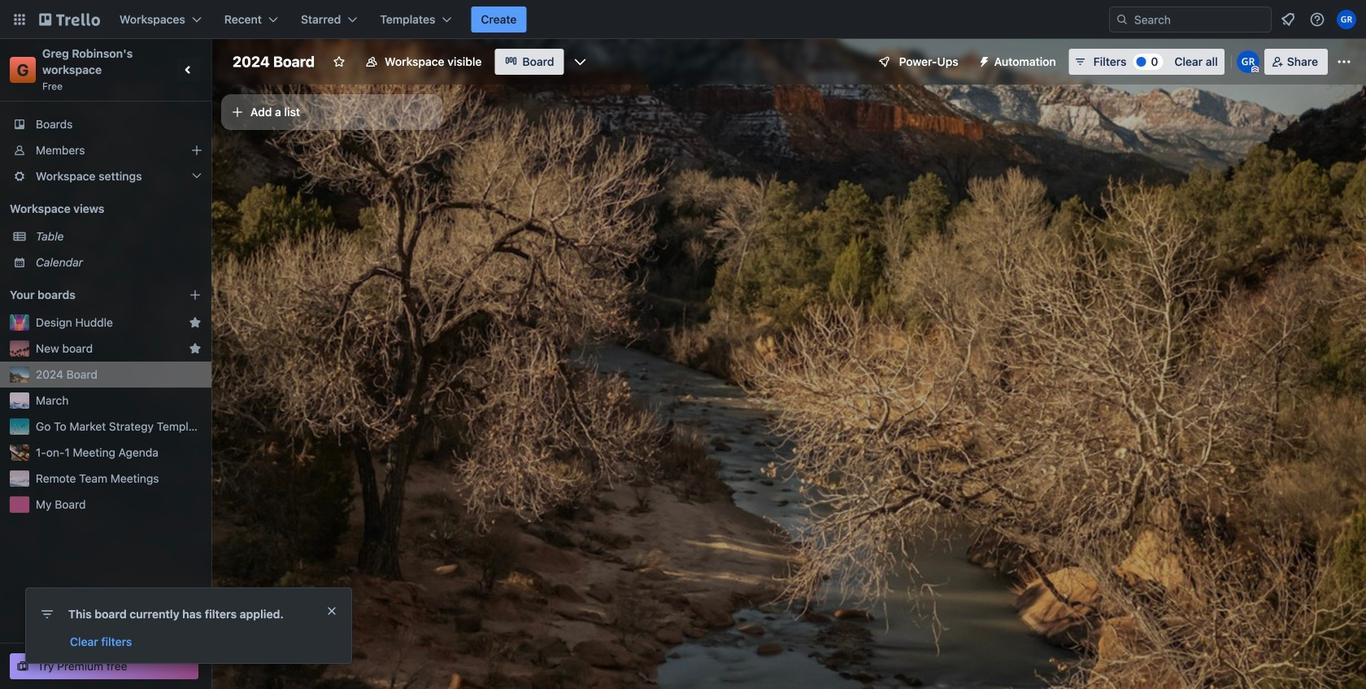 Task type: vqa. For each thing, say whether or not it's contained in the screenshot.
information
no



Task type: locate. For each thing, give the bounding box(es) containing it.
1 starred icon image from the top
[[189, 316, 202, 329]]

show menu image
[[1336, 54, 1352, 70]]

greg robinson (gregrobinson96) image
[[1337, 10, 1356, 29], [1237, 50, 1259, 73]]

2 starred icon image from the top
[[189, 342, 202, 355]]

starred icon image
[[189, 316, 202, 329], [189, 342, 202, 355]]

greg robinson (gregrobinson96) image right open information menu icon
[[1337, 10, 1356, 29]]

1 vertical spatial starred icon image
[[189, 342, 202, 355]]

alert
[[26, 589, 351, 663]]

workspace navigation collapse icon image
[[177, 59, 200, 81]]

sm image
[[971, 49, 994, 72]]

your boards with 8 items element
[[10, 285, 164, 305]]

greg robinson (gregrobinson96) image down 'search' field
[[1237, 50, 1259, 73]]

1 horizontal spatial greg robinson (gregrobinson96) image
[[1337, 10, 1356, 29]]

greg robinson (gregrobinson96) image inside primary element
[[1337, 10, 1356, 29]]

0 vertical spatial starred icon image
[[189, 316, 202, 329]]

0 vertical spatial greg robinson (gregrobinson96) image
[[1337, 10, 1356, 29]]

Board name text field
[[224, 49, 323, 75]]

star or unstar board image
[[333, 55, 346, 68]]

1 vertical spatial greg robinson (gregrobinson96) image
[[1237, 50, 1259, 73]]

open information menu image
[[1309, 11, 1325, 28]]



Task type: describe. For each thing, give the bounding box(es) containing it.
0 notifications image
[[1278, 10, 1298, 29]]

Search field
[[1129, 8, 1271, 31]]

search image
[[1116, 13, 1129, 26]]

customize views image
[[572, 54, 588, 70]]

back to home image
[[39, 7, 100, 33]]

dismiss flag image
[[325, 605, 338, 618]]

0 horizontal spatial greg robinson (gregrobinson96) image
[[1237, 50, 1259, 73]]

primary element
[[0, 0, 1366, 39]]

this member is an admin of this board. image
[[1251, 66, 1258, 73]]

add board image
[[189, 289, 202, 302]]



